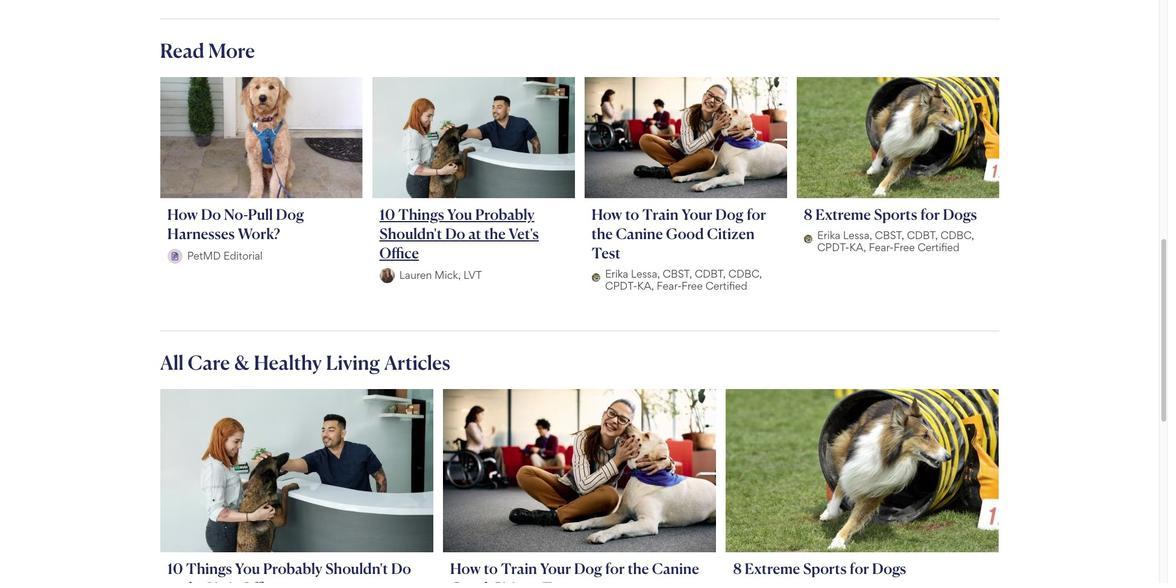 Task type: vqa. For each thing, say whether or not it's contained in the screenshot.
a inside the 9 Tips for Helping a Dog That's Scared of Fireworks
no



Task type: describe. For each thing, give the bounding box(es) containing it.
1 horizontal spatial things
[[398, 206, 444, 224]]

2 horizontal spatial do
[[446, 225, 466, 243]]

0 horizontal spatial test
[[542, 580, 571, 584]]

fear- for train
[[657, 280, 682, 292]]

by image for 8 extreme sports for dogs
[[804, 235, 813, 244]]

1 vertical spatial 10
[[167, 560, 183, 579]]

for inside how to train your dog for the canine good citizen test link
[[606, 560, 625, 579]]

1 vertical spatial office
[[241, 580, 281, 584]]

1 horizontal spatial extreme
[[816, 206, 872, 224]]

0 horizontal spatial your
[[541, 560, 571, 579]]

cpdt- for how to train your dog for the canine good citizen test
[[606, 280, 638, 292]]

pull
[[248, 206, 273, 224]]

petmd editorial
[[187, 250, 263, 262]]

1 horizontal spatial dog
[[574, 560, 603, 579]]

10 things you probably shouldn't do at the vet's office link
[[155, 389, 438, 584]]

how do no-pull dog harnesses work?
[[167, 206, 304, 243]]

by image
[[380, 268, 395, 283]]

0 vertical spatial at
[[469, 225, 482, 243]]

0 vertical spatial 8 extreme sports for dogs
[[804, 206, 978, 224]]

0 vertical spatial to
[[626, 206, 640, 224]]

1 horizontal spatial test
[[592, 244, 621, 262]]

1 horizontal spatial train
[[643, 206, 679, 224]]

0 vertical spatial your
[[682, 206, 713, 224]]

1 vertical spatial 8 extreme sports for dogs
[[734, 560, 907, 579]]

harnesses
[[167, 225, 235, 243]]

1 vertical spatial how to train your dog for the canine good citizen test
[[450, 560, 700, 584]]

lessa, for extreme
[[844, 229, 873, 242]]

1 vertical spatial shouldn't
[[326, 560, 388, 579]]

lvt
[[464, 269, 482, 282]]

cdbt, for for
[[908, 229, 939, 242]]

do inside 10 things you probably shouldn't do at the vet's office link
[[391, 560, 412, 579]]

0 horizontal spatial train
[[501, 560, 538, 579]]

lauren
[[400, 269, 432, 282]]

for inside 8 extreme sports for dogs link
[[850, 560, 870, 579]]

erika lessa, cbst, cdbt, cdbc, cpdt-ka, fear-free certified for train
[[606, 268, 763, 292]]

0 horizontal spatial good
[[450, 580, 489, 584]]

erika lessa, cbst, cdbt, cdbc, cpdt-ka, fear-free certified for sports
[[818, 229, 975, 254]]

0 vertical spatial you
[[447, 206, 473, 224]]

fear- for sports
[[870, 241, 894, 254]]

0 horizontal spatial at
[[167, 580, 180, 584]]

0 horizontal spatial extreme
[[745, 560, 801, 579]]

mick,
[[435, 269, 461, 282]]

all
[[160, 351, 184, 375]]

1 vertical spatial 10 things you probably shouldn't do at the vet's office
[[167, 560, 412, 584]]

0 vertical spatial 10 things you probably shouldn't do at the vet's office
[[380, 206, 539, 262]]

0 vertical spatial shouldn't
[[380, 225, 443, 243]]

editorial
[[224, 250, 263, 262]]

cbst, for sports
[[876, 229, 905, 242]]

0 vertical spatial vet's
[[509, 225, 539, 243]]

1 vertical spatial citizen
[[492, 580, 539, 584]]

ka, for to
[[638, 280, 655, 292]]

0 vertical spatial office
[[380, 244, 419, 262]]

0 vertical spatial 10
[[380, 206, 395, 224]]

do inside how do no-pull dog harnesses work?
[[201, 206, 221, 224]]

petmd
[[187, 250, 221, 262]]

0 horizontal spatial 8
[[734, 560, 742, 579]]



Task type: locate. For each thing, give the bounding box(es) containing it.
0 horizontal spatial erika lessa, cbst, cdbt, cdbc, cpdt-ka, fear-free certified
[[606, 268, 763, 292]]

ka,
[[850, 241, 867, 254], [638, 280, 655, 292]]

1 vertical spatial free
[[682, 280, 703, 292]]

1 horizontal spatial cdbt,
[[908, 229, 939, 242]]

dogs inside 8 extreme sports for dogs link
[[873, 560, 907, 579]]

1 horizontal spatial cbst,
[[876, 229, 905, 242]]

0 vertical spatial 8
[[804, 206, 813, 224]]

how
[[167, 206, 198, 224], [592, 206, 623, 224], [450, 560, 481, 579]]

1 horizontal spatial 10
[[380, 206, 395, 224]]

free for train
[[682, 280, 703, 292]]

shouldn't
[[380, 225, 443, 243], [326, 560, 388, 579]]

all care & healthy living articles
[[160, 351, 451, 375]]

erika lessa, cbst, cdbt, cdbc, cpdt-ka, fear-free certified
[[818, 229, 975, 254], [606, 268, 763, 292]]

erika for 8 extreme sports for dogs
[[818, 229, 841, 242]]

1 horizontal spatial cpdt-
[[818, 241, 850, 254]]

0 horizontal spatial dogs
[[873, 560, 907, 579]]

1 horizontal spatial free
[[894, 241, 916, 254]]

cbst,
[[876, 229, 905, 242], [663, 268, 693, 280]]

0 vertical spatial extreme
[[816, 206, 872, 224]]

0 horizontal spatial things
[[186, 560, 232, 579]]

work?
[[238, 225, 280, 243]]

0 horizontal spatial do
[[201, 206, 221, 224]]

8 extreme sports for dogs
[[804, 206, 978, 224], [734, 560, 907, 579]]

0 vertical spatial certified
[[918, 241, 960, 254]]

10 things you probably shouldn't do at the vet's office
[[380, 206, 539, 262], [167, 560, 412, 584]]

cdbc, for how to train your dog for the canine good citizen test
[[729, 268, 763, 280]]

0 vertical spatial cdbt,
[[908, 229, 939, 242]]

sports inside 8 extreme sports for dogs link
[[804, 560, 847, 579]]

1 horizontal spatial lessa,
[[844, 229, 873, 242]]

0 horizontal spatial fear-
[[657, 280, 682, 292]]

do
[[201, 206, 221, 224], [446, 225, 466, 243], [391, 560, 412, 579]]

1 vertical spatial sports
[[804, 560, 847, 579]]

office
[[380, 244, 419, 262], [241, 580, 281, 584]]

cdbc,
[[941, 229, 975, 242], [729, 268, 763, 280]]

1 vertical spatial 8
[[734, 560, 742, 579]]

free for sports
[[894, 241, 916, 254]]

probably
[[476, 206, 535, 224], [263, 560, 323, 579]]

0 horizontal spatial cdbt,
[[695, 268, 726, 280]]

0 horizontal spatial lessa,
[[631, 268, 661, 280]]

dog inside how do no-pull dog harnesses work?
[[276, 206, 304, 224]]

free
[[894, 241, 916, 254], [682, 280, 703, 292]]

0 vertical spatial things
[[398, 206, 444, 224]]

cbst, for train
[[663, 268, 693, 280]]

0 vertical spatial cpdt-
[[818, 241, 850, 254]]

1 horizontal spatial your
[[682, 206, 713, 224]]

living
[[326, 351, 380, 375]]

erika for how to train your dog for the canine good citizen test
[[606, 268, 629, 280]]

1 horizontal spatial you
[[447, 206, 473, 224]]

canine
[[616, 225, 663, 243], [652, 560, 700, 579]]

read more
[[160, 38, 255, 62]]

the
[[485, 225, 506, 243], [592, 225, 613, 243], [628, 560, 649, 579], [183, 580, 205, 584]]

erika
[[818, 229, 841, 242], [606, 268, 629, 280]]

cpdt- for 8 extreme sports for dogs
[[818, 241, 850, 254]]

1 horizontal spatial 8
[[804, 206, 813, 224]]

certified for how to train your dog for the canine good citizen test
[[706, 280, 748, 292]]

1 vertical spatial by image
[[167, 249, 182, 264]]

lauren mick, lvt
[[400, 269, 482, 282]]

0 vertical spatial free
[[894, 241, 916, 254]]

0 vertical spatial erika
[[818, 229, 841, 242]]

cpdt-
[[818, 241, 850, 254], [606, 280, 638, 292]]

0 horizontal spatial certified
[[706, 280, 748, 292]]

cdbt, for your
[[695, 268, 726, 280]]

extreme
[[816, 206, 872, 224], [745, 560, 801, 579]]

1 vertical spatial test
[[542, 580, 571, 584]]

by image for how do no-pull dog harnesses work?
[[167, 249, 182, 264]]

0 vertical spatial how to train your dog for the canine good citizen test
[[592, 206, 767, 262]]

how inside how do no-pull dog harnesses work?
[[167, 206, 198, 224]]

0 vertical spatial fear-
[[870, 241, 894, 254]]

dog for erika lessa, cbst, cdbt, cdbc, cpdt-ka, fear-free certified
[[716, 206, 744, 224]]

citizen
[[708, 225, 755, 243], [492, 580, 539, 584]]

cdbc, for 8 extreme sports for dogs
[[941, 229, 975, 242]]

read
[[160, 38, 205, 62]]

0 horizontal spatial probably
[[263, 560, 323, 579]]

how for petmd editorial
[[167, 206, 198, 224]]

lessa,
[[844, 229, 873, 242], [631, 268, 661, 280]]

1 vertical spatial cbst,
[[663, 268, 693, 280]]

10
[[380, 206, 395, 224], [167, 560, 183, 579]]

1 horizontal spatial erika
[[818, 229, 841, 242]]

1 vertical spatial at
[[167, 580, 180, 584]]

1 horizontal spatial dogs
[[944, 206, 978, 224]]

1 horizontal spatial probably
[[476, 206, 535, 224]]

0 horizontal spatial office
[[241, 580, 281, 584]]

how to train your dog for the canine good citizen test
[[592, 206, 767, 262], [450, 560, 700, 584]]

vet's
[[509, 225, 539, 243], [208, 580, 238, 584]]

2 vertical spatial do
[[391, 560, 412, 579]]

8
[[804, 206, 813, 224], [734, 560, 742, 579]]

0 horizontal spatial vet's
[[208, 580, 238, 584]]

1 vertical spatial cdbt,
[[695, 268, 726, 280]]

8 extreme sports for dogs link
[[722, 389, 1005, 584]]

how to train your dog for the canine good citizen test link
[[438, 389, 722, 584]]

you inside 10 things you probably shouldn't do at the vet's office link
[[235, 560, 260, 579]]

0 horizontal spatial cpdt-
[[606, 280, 638, 292]]

0 vertical spatial sports
[[875, 206, 918, 224]]

1 vertical spatial ka,
[[638, 280, 655, 292]]

fear-
[[870, 241, 894, 254], [657, 280, 682, 292]]

0 vertical spatial citizen
[[708, 225, 755, 243]]

2 horizontal spatial by image
[[804, 235, 813, 244]]

0 horizontal spatial erika
[[606, 268, 629, 280]]

2 horizontal spatial dog
[[716, 206, 744, 224]]

certified for 8 extreme sports for dogs
[[918, 241, 960, 254]]

articles
[[384, 351, 451, 375]]

0 horizontal spatial how
[[167, 206, 198, 224]]

for
[[747, 206, 767, 224], [921, 206, 941, 224], [606, 560, 625, 579], [850, 560, 870, 579]]

1 vertical spatial cdbc,
[[729, 268, 763, 280]]

cdbt,
[[908, 229, 939, 242], [695, 268, 726, 280]]

0 vertical spatial lessa,
[[844, 229, 873, 242]]

more
[[209, 38, 255, 62]]

1 horizontal spatial good
[[666, 225, 705, 243]]

things inside 10 things you probably shouldn't do at the vet's office link
[[186, 560, 232, 579]]

by image for how to train your dog for the canine good citizen test
[[592, 274, 601, 282]]

1 vertical spatial erika lessa, cbst, cdbt, cdbc, cpdt-ka, fear-free certified
[[606, 268, 763, 292]]

by image
[[804, 235, 813, 244], [167, 249, 182, 264], [592, 274, 601, 282]]

0 vertical spatial canine
[[616, 225, 663, 243]]

0 horizontal spatial you
[[235, 560, 260, 579]]

0 vertical spatial probably
[[476, 206, 535, 224]]

&
[[234, 351, 250, 375]]

1 vertical spatial canine
[[652, 560, 700, 579]]

healthy
[[254, 351, 322, 375]]

care
[[188, 351, 230, 375]]

0 horizontal spatial cdbc,
[[729, 268, 763, 280]]

lessa, for to
[[631, 268, 661, 280]]

0 vertical spatial good
[[666, 225, 705, 243]]

your
[[682, 206, 713, 224], [541, 560, 571, 579]]

0 horizontal spatial citizen
[[492, 580, 539, 584]]

ka, for extreme
[[850, 241, 867, 254]]

how for erika lessa, cbst, cdbt, cdbc, cpdt-ka, fear-free certified
[[592, 206, 623, 224]]

1 horizontal spatial office
[[380, 244, 419, 262]]

1 horizontal spatial citizen
[[708, 225, 755, 243]]

0 vertical spatial ka,
[[850, 241, 867, 254]]

train
[[643, 206, 679, 224], [501, 560, 538, 579]]

dog for petmd editorial
[[276, 206, 304, 224]]

dog
[[276, 206, 304, 224], [716, 206, 744, 224], [574, 560, 603, 579]]

1 vertical spatial dogs
[[873, 560, 907, 579]]

dogs
[[944, 206, 978, 224], [873, 560, 907, 579]]

1 vertical spatial cpdt-
[[606, 280, 638, 292]]

certified
[[918, 241, 960, 254], [706, 280, 748, 292]]

you
[[447, 206, 473, 224], [235, 560, 260, 579]]

good
[[666, 225, 705, 243], [450, 580, 489, 584]]

1 vertical spatial extreme
[[745, 560, 801, 579]]

0 vertical spatial by image
[[804, 235, 813, 244]]

0 horizontal spatial free
[[682, 280, 703, 292]]

0 horizontal spatial to
[[484, 560, 498, 579]]

no-
[[224, 206, 248, 224]]

0 horizontal spatial dog
[[276, 206, 304, 224]]

1 horizontal spatial how
[[450, 560, 481, 579]]

1 horizontal spatial by image
[[592, 274, 601, 282]]

1 vertical spatial things
[[186, 560, 232, 579]]

to
[[626, 206, 640, 224], [484, 560, 498, 579]]

0 vertical spatial test
[[592, 244, 621, 262]]

0 vertical spatial erika lessa, cbst, cdbt, cdbc, cpdt-ka, fear-free certified
[[818, 229, 975, 254]]

1 horizontal spatial erika lessa, cbst, cdbt, cdbc, cpdt-ka, fear-free certified
[[818, 229, 975, 254]]

2 horizontal spatial how
[[592, 206, 623, 224]]

1 vertical spatial certified
[[706, 280, 748, 292]]

sports
[[875, 206, 918, 224], [804, 560, 847, 579]]

at
[[469, 225, 482, 243], [167, 580, 180, 584]]

1 vertical spatial to
[[484, 560, 498, 579]]

things
[[398, 206, 444, 224], [186, 560, 232, 579]]

1 vertical spatial probably
[[263, 560, 323, 579]]

test
[[592, 244, 621, 262], [542, 580, 571, 584]]



